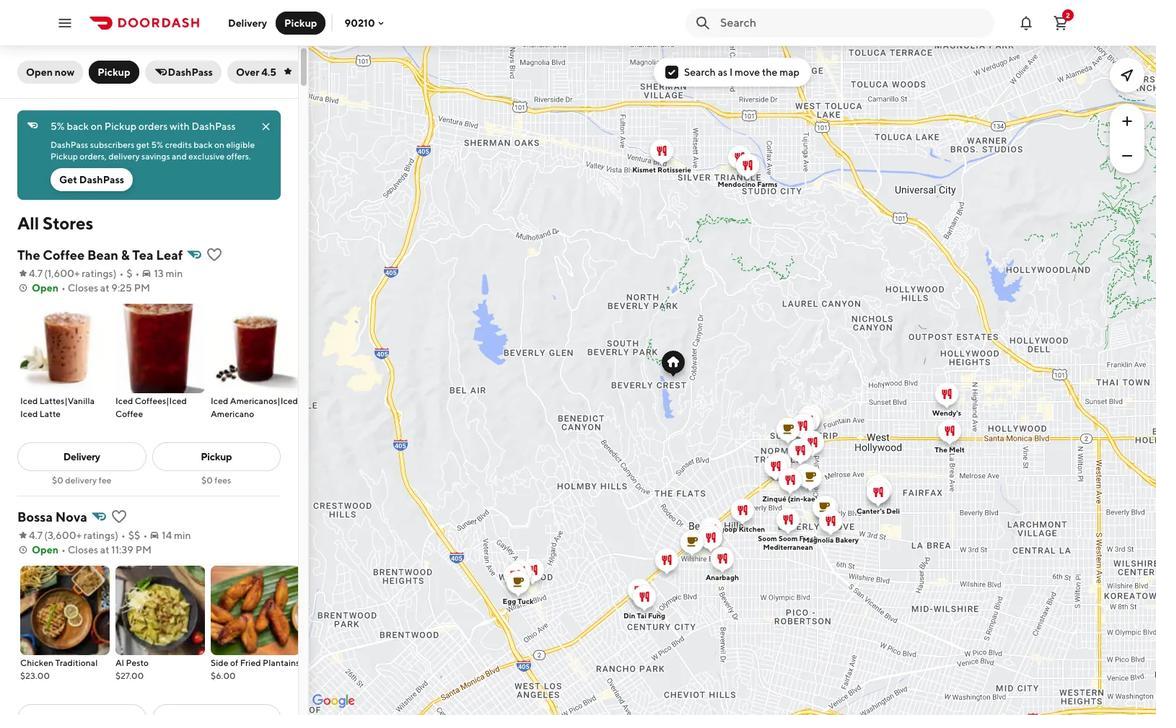 Task type: describe. For each thing, give the bounding box(es) containing it.
americanos|iced
[[230, 396, 298, 407]]

• down 1,600+
[[61, 282, 66, 294]]

at for coffee
[[100, 282, 109, 294]]

offers.
[[227, 151, 251, 162]]

powered by google image
[[313, 695, 355, 709]]

iced for iced lattes|vanilla iced latte
[[20, 396, 38, 407]]

iced lattes|vanilla iced latte button
[[20, 304, 110, 421]]

get
[[59, 174, 77, 186]]

the
[[763, 66, 778, 78]]

eligible
[[226, 139, 255, 150]]

coffees|iced
[[135, 396, 187, 407]]

$0 fees
[[202, 475, 231, 486]]

$0 for delivery
[[52, 475, 63, 486]]

bossa
[[17, 510, 53, 525]]

with
[[170, 121, 190, 132]]

bossa nova
[[17, 510, 87, 525]]

ratings for nova
[[84, 530, 115, 542]]

pesto
[[126, 658, 149, 669]]

leaf
[[156, 248, 183, 263]]

map
[[780, 66, 800, 78]]

chicken
[[20, 658, 53, 669]]

at for nova
[[100, 545, 109, 556]]

• $$
[[121, 530, 140, 542]]

over 4.5 button
[[227, 61, 324, 84]]

open • closes at 9:25 pm
[[32, 282, 150, 294]]

back inside dashpass subscribers get 5% credits back on eligible pickup orders, delivery savings and exclusive offers.
[[194, 139, 213, 150]]

fried
[[240, 658, 261, 669]]

delivery for the delivery link
[[63, 451, 100, 463]]

orders
[[139, 121, 168, 132]]

$23.00
[[20, 671, 50, 682]]

pm for bossa nova
[[136, 545, 152, 556]]

average rating of 4.7 out of 5 element for bossa
[[17, 529, 43, 543]]

side
[[211, 658, 229, 669]]

open • closes at 11:39 pm
[[32, 545, 152, 556]]

90210
[[345, 17, 375, 29]]

1,600+
[[48, 268, 80, 279]]

) for nova
[[115, 530, 118, 542]]

( for bossa
[[44, 530, 48, 542]]

savings
[[142, 151, 170, 162]]

iced americanos|iced americano button
[[211, 304, 300, 421]]

notification bell image
[[1018, 14, 1036, 31]]

average rating of 4.7 out of 5 element for the
[[17, 266, 43, 281]]

i
[[730, 66, 733, 78]]

pickup link
[[152, 443, 281, 472]]

delivery inside dashpass subscribers get 5% credits back on eligible pickup orders, delivery savings and exclusive offers.
[[108, 151, 140, 162]]

4.7 for bossa
[[29, 530, 43, 542]]

$0 delivery fee
[[52, 475, 112, 486]]

4.7 for the
[[29, 268, 43, 279]]

traditional
[[55, 658, 98, 669]]

delivery button
[[220, 11, 276, 34]]

4.5
[[262, 66, 277, 78]]

get dashpass
[[59, 174, 124, 186]]

1 vertical spatial pickup button
[[89, 61, 139, 84]]

5% inside dashpass subscribers get 5% credits back on eligible pickup orders, delivery savings and exclusive offers.
[[151, 139, 163, 150]]

closes for nova
[[68, 545, 98, 556]]

pickup for the bottom pickup button
[[98, 66, 130, 78]]

9:25
[[111, 282, 132, 294]]

map region
[[211, 0, 1157, 716]]

13 min
[[154, 268, 183, 279]]

the coffee bean & tea leaf
[[17, 248, 183, 263]]

al
[[116, 658, 124, 669]]

click to add this store to your saved list image for bossa nova
[[110, 508, 128, 526]]

min for the coffee bean & tea leaf
[[166, 268, 183, 279]]

• left $
[[119, 268, 124, 279]]

• right $
[[135, 268, 140, 279]]

move
[[735, 66, 761, 78]]

search as i move the map
[[685, 66, 800, 78]]

Search as I move the map checkbox
[[666, 66, 679, 79]]

iced lattes|vanilla iced latte image
[[20, 304, 110, 394]]

get
[[136, 139, 150, 150]]

pickup up subscribers
[[105, 121, 137, 132]]

iced americanos|iced americano
[[211, 396, 298, 420]]

( 1,600+ ratings )
[[44, 268, 117, 279]]

side of fried plantains image
[[211, 566, 300, 656]]

bean
[[87, 248, 118, 263]]

search
[[685, 66, 716, 78]]

open for bossa
[[32, 545, 58, 556]]

delivery link
[[17, 443, 146, 472]]

dashpass inside dashpass subscribers get 5% credits back on eligible pickup orders, delivery savings and exclusive offers.
[[51, 139, 88, 150]]

open menu image
[[56, 14, 74, 31]]

americano
[[211, 409, 254, 420]]

dashpass button
[[145, 61, 222, 84]]

tea
[[132, 248, 154, 263]]

• left '$$' on the bottom left of page
[[121, 530, 126, 542]]

&
[[121, 248, 130, 263]]

11:39
[[111, 545, 134, 556]]

$$
[[128, 530, 140, 542]]

3,600+
[[48, 530, 82, 542]]

pm for the coffee bean & tea leaf
[[134, 282, 150, 294]]

pickup for the pickup link
[[201, 451, 232, 463]]

iced americanos|iced americano image
[[211, 304, 300, 394]]

of
[[230, 658, 238, 669]]

2 button
[[1047, 8, 1076, 37]]

side of fried plantains $6.00
[[211, 658, 300, 682]]

subscribers
[[90, 139, 135, 150]]

lattes|vanilla
[[40, 396, 95, 407]]

( for the
[[44, 268, 48, 279]]

stores
[[43, 213, 93, 233]]

$27.00
[[116, 671, 144, 682]]

exclusive
[[189, 151, 225, 162]]

open inside button
[[26, 66, 53, 78]]

closes for coffee
[[68, 282, 98, 294]]

now
[[55, 66, 75, 78]]

over 4.5
[[236, 66, 277, 78]]



Task type: vqa. For each thing, say whether or not it's contained in the screenshot.
4.5 at the left
yes



Task type: locate. For each thing, give the bounding box(es) containing it.
coffee inside iced coffees|iced coffee
[[116, 409, 143, 420]]

all stores
[[17, 213, 93, 233]]

) for coffee
[[113, 268, 117, 279]]

iced lattes|vanilla iced latte
[[20, 396, 95, 420]]

al pesto image
[[116, 566, 205, 656]]

( down bossa nova
[[44, 530, 48, 542]]

1 horizontal spatial delivery
[[228, 17, 267, 29]]

1 vertical spatial (
[[44, 530, 48, 542]]

on up exclusive
[[214, 139, 224, 150]]

0 horizontal spatial back
[[67, 121, 89, 132]]

5% up "get" on the top of page
[[51, 121, 65, 132]]

•
[[119, 268, 124, 279], [135, 268, 140, 279], [61, 282, 66, 294], [121, 530, 126, 542], [143, 530, 148, 542], [61, 545, 66, 556]]

at left 11:39
[[100, 545, 109, 556]]

1 horizontal spatial back
[[194, 139, 213, 150]]

1 vertical spatial coffee
[[116, 409, 143, 420]]

1 vertical spatial min
[[174, 530, 191, 542]]

ratings for coffee
[[82, 268, 113, 279]]

90210 button
[[345, 17, 387, 29]]

chicken traditional $23.00
[[20, 658, 98, 682]]

wendy's
[[933, 408, 962, 417], [933, 408, 962, 417]]

pickup right now
[[98, 66, 130, 78]]

1 vertical spatial closes
[[68, 545, 98, 556]]

0 horizontal spatial pickup button
[[89, 61, 139, 84]]

0 horizontal spatial click to add this store to your saved list image
[[110, 508, 128, 526]]

goop
[[721, 525, 738, 533], [721, 525, 738, 533]]

min for bossa nova
[[174, 530, 191, 542]]

fung
[[648, 611, 666, 620], [648, 611, 666, 620]]

magnolia bakery
[[803, 535, 859, 544], [803, 535, 859, 544]]

0 vertical spatial (
[[44, 268, 48, 279]]

4.7 down 'bossa' at the left of page
[[29, 530, 43, 542]]

5% back on pickup orders with dashpass
[[51, 121, 236, 132]]

1 horizontal spatial delivery
[[108, 151, 140, 162]]

anarbagh
[[706, 573, 739, 582], [706, 573, 739, 582]]

over
[[236, 66, 260, 78]]

on
[[91, 121, 103, 132], [214, 139, 224, 150]]

closes down ( 1,600+ ratings )
[[68, 282, 98, 294]]

iced for iced americanos|iced americano
[[211, 396, 228, 407]]

1 horizontal spatial pickup button
[[276, 11, 326, 34]]

al pesto $27.00
[[116, 658, 149, 682]]

delivery down subscribers
[[108, 151, 140, 162]]

pickup up "get" on the top of page
[[51, 151, 78, 162]]

click to add this store to your saved list image for the coffee bean & tea leaf
[[206, 246, 223, 264]]

pickup button up over 4.5 button at the top left of page
[[276, 11, 326, 34]]

chicken traditional image
[[20, 566, 110, 656]]

• down 3,600+
[[61, 545, 66, 556]]

ratings up open • closes at 9:25 pm
[[82, 268, 113, 279]]

0 vertical spatial pm
[[134, 282, 150, 294]]

open down 3,600+
[[32, 545, 58, 556]]

1 vertical spatial back
[[194, 139, 213, 150]]

1 vertical spatial at
[[100, 545, 109, 556]]

recenter the map image
[[1119, 66, 1137, 84]]

1 vertical spatial on
[[214, 139, 224, 150]]

5% up savings
[[151, 139, 163, 150]]

• $
[[119, 268, 133, 279]]

click to add this store to your saved list image
[[206, 246, 223, 264], [110, 508, 128, 526]]

kismet
[[633, 165, 656, 174], [633, 165, 656, 174]]

kae)
[[804, 494, 819, 503], [804, 494, 819, 503]]

14
[[162, 530, 172, 542]]

click to add this store to your saved list image up • $$
[[110, 508, 128, 526]]

iced coffees|iced coffee button
[[116, 304, 205, 421]]

pickup inside dashpass subscribers get 5% credits back on eligible pickup orders, delivery savings and exclusive offers.
[[51, 151, 78, 162]]

0 vertical spatial 5%
[[51, 121, 65, 132]]

egg
[[503, 597, 517, 606], [503, 597, 517, 606]]

1 vertical spatial 5%
[[151, 139, 163, 150]]

0 vertical spatial )
[[113, 268, 117, 279]]

) left the • $ at the top of the page
[[113, 268, 117, 279]]

0 vertical spatial average rating of 4.7 out of 5 element
[[17, 266, 43, 281]]

1 4.7 from the top
[[29, 268, 43, 279]]

iced up 'americano'
[[211, 396, 228, 407]]

dashpass up with
[[168, 66, 213, 78]]

at left 9:25
[[100, 282, 109, 294]]

$0
[[52, 475, 63, 486], [202, 475, 213, 486]]

coffee down coffees|iced
[[116, 409, 143, 420]]

1 vertical spatial average rating of 4.7 out of 5 element
[[17, 529, 43, 543]]

2 4.7 from the top
[[29, 530, 43, 542]]

rotisserie
[[658, 165, 692, 174], [658, 165, 692, 174]]

0 horizontal spatial $0
[[52, 475, 63, 486]]

dashpass up exclusive
[[192, 121, 236, 132]]

delivery for delivery button
[[228, 17, 267, 29]]

0 vertical spatial delivery
[[108, 151, 140, 162]]

coffee up 1,600+
[[43, 248, 85, 263]]

back up the orders,
[[67, 121, 89, 132]]

delivery up $0 delivery fee
[[63, 451, 100, 463]]

all
[[17, 213, 39, 233]]

(zin-
[[788, 494, 804, 503], [788, 494, 804, 503]]

open now
[[26, 66, 75, 78]]

0 horizontal spatial 5%
[[51, 121, 65, 132]]

1 horizontal spatial $0
[[202, 475, 213, 486]]

credits
[[165, 139, 192, 150]]

2 ( from the top
[[44, 530, 48, 542]]

1 vertical spatial delivery
[[63, 451, 100, 463]]

mediterranean
[[764, 543, 814, 551], [764, 543, 814, 551]]

zoom in image
[[1119, 113, 1137, 130]]

( 3,600+ ratings )
[[44, 530, 118, 542]]

mendocino farms
[[718, 179, 778, 188], [718, 179, 778, 188]]

0 horizontal spatial on
[[91, 121, 103, 132]]

soom
[[758, 534, 778, 543], [758, 534, 778, 543], [779, 534, 798, 543], [779, 534, 798, 543]]

open for the
[[32, 282, 58, 294]]

0 vertical spatial click to add this store to your saved list image
[[206, 246, 223, 264]]

on inside dashpass subscribers get 5% credits back on eligible pickup orders, delivery savings and exclusive offers.
[[214, 139, 224, 150]]

fresh
[[800, 534, 819, 543], [800, 534, 819, 543]]

1 $0 from the left
[[52, 475, 63, 486]]

open down 1,600+
[[32, 282, 58, 294]]

dashpass down the orders,
[[79, 174, 124, 186]]

1 vertical spatial ratings
[[84, 530, 115, 542]]

zoom out image
[[1119, 147, 1137, 165]]

pickup up $0 fees
[[201, 451, 232, 463]]

as
[[718, 66, 728, 78]]

min right 13
[[166, 268, 183, 279]]

egg tuck
[[503, 597, 534, 606], [503, 597, 534, 606]]

) left • $$
[[115, 530, 118, 542]]

click to add this store to your saved list image right leaf on the top of the page
[[206, 246, 223, 264]]

0 vertical spatial open
[[26, 66, 53, 78]]

2 average rating of 4.7 out of 5 element from the top
[[17, 529, 43, 543]]

pickup for the top pickup button
[[285, 17, 317, 29]]

plantains
[[263, 658, 300, 669]]

pm right 9:25
[[134, 282, 150, 294]]

dashpass subscribers get 5% credits back on eligible pickup orders, delivery savings and exclusive offers.
[[51, 139, 257, 162]]

0 vertical spatial closes
[[68, 282, 98, 294]]

$0 left fees
[[202, 475, 213, 486]]

0 vertical spatial min
[[166, 268, 183, 279]]

iced
[[20, 396, 38, 407], [116, 396, 133, 407], [211, 396, 228, 407], [20, 409, 38, 420]]

0 horizontal spatial delivery
[[63, 451, 100, 463]]

back
[[67, 121, 89, 132], [194, 139, 213, 150]]

0 vertical spatial on
[[91, 121, 103, 132]]

1 closes from the top
[[68, 282, 98, 294]]

$
[[127, 268, 133, 279]]

1 at from the top
[[100, 282, 109, 294]]

delivery up over
[[228, 17, 267, 29]]

1 vertical spatial delivery
[[65, 475, 97, 486]]

and
[[172, 151, 187, 162]]

$0 down the delivery link
[[52, 475, 63, 486]]

delivery inside button
[[228, 17, 267, 29]]

13
[[154, 268, 164, 279]]

2 $0 from the left
[[202, 475, 213, 486]]

0 vertical spatial coffee
[[43, 248, 85, 263]]

back up exclusive
[[194, 139, 213, 150]]

fees
[[215, 475, 231, 486]]

soom soom fresh mediterranean
[[758, 534, 819, 551], [758, 534, 819, 551]]

iced left coffees|iced
[[116, 396, 133, 407]]

14 min
[[162, 530, 191, 542]]

open
[[26, 66, 53, 78], [32, 282, 58, 294], [32, 545, 58, 556]]

magnolia
[[803, 535, 834, 544], [803, 535, 834, 544]]

0 vertical spatial pickup button
[[276, 11, 326, 34]]

( up open • closes at 9:25 pm
[[44, 268, 48, 279]]

iced inside iced coffees|iced coffee
[[116, 396, 133, 407]]

1 vertical spatial open
[[32, 282, 58, 294]]

tai
[[637, 611, 647, 620], [637, 611, 647, 620]]

iced left lattes|vanilla
[[20, 396, 38, 407]]

$0 for pickup
[[202, 475, 213, 486]]

1 horizontal spatial on
[[214, 139, 224, 150]]

latte
[[40, 409, 61, 420]]

pm down '$$' on the bottom left of page
[[136, 545, 152, 556]]

dashpass up the orders,
[[51, 139, 88, 150]]

goop kitchen zinqué (zin-kae)
[[721, 494, 819, 533], [721, 494, 819, 533]]

1 vertical spatial click to add this store to your saved list image
[[110, 508, 128, 526]]

2 closes from the top
[[68, 545, 98, 556]]

iced inside iced americanos|iced americano
[[211, 396, 228, 407]]

pickup button right now
[[89, 61, 139, 84]]

1 horizontal spatial 5%
[[151, 139, 163, 150]]

1 horizontal spatial click to add this store to your saved list image
[[206, 246, 223, 264]]

bakery
[[836, 535, 859, 544], [836, 535, 859, 544]]

1 vertical spatial pm
[[136, 545, 152, 556]]

min right '14'
[[174, 530, 191, 542]]

delivery down the delivery link
[[65, 475, 97, 486]]

average rating of 4.7 out of 5 element
[[17, 266, 43, 281], [17, 529, 43, 543]]

the melt
[[935, 445, 965, 454], [935, 445, 965, 454]]

0 vertical spatial delivery
[[228, 17, 267, 29]]

iced coffees|iced coffee image
[[116, 304, 205, 394]]

2 vertical spatial open
[[32, 545, 58, 556]]

average rating of 4.7 out of 5 element left 1,600+
[[17, 266, 43, 281]]

Store search: begin typing to search for stores available on DoorDash text field
[[721, 15, 986, 31]]

2 at from the top
[[100, 545, 109, 556]]

nova
[[55, 510, 87, 525]]

pickup right delivery button
[[285, 17, 317, 29]]

closes
[[68, 282, 98, 294], [68, 545, 98, 556]]

1 vertical spatial )
[[115, 530, 118, 542]]

canter's
[[857, 507, 886, 515], [857, 507, 886, 515]]

$6.00
[[211, 671, 236, 682]]

pickup
[[285, 17, 317, 29], [98, 66, 130, 78], [105, 121, 137, 132], [51, 151, 78, 162], [201, 451, 232, 463]]

0 horizontal spatial delivery
[[65, 475, 97, 486]]

iced for iced coffees|iced coffee
[[116, 396, 133, 407]]

1 average rating of 4.7 out of 5 element from the top
[[17, 266, 43, 281]]

delivery
[[108, 151, 140, 162], [65, 475, 97, 486]]

(
[[44, 268, 48, 279], [44, 530, 48, 542]]

1 ( from the top
[[44, 268, 48, 279]]

0 horizontal spatial coffee
[[43, 248, 85, 263]]

ratings up open • closes at 11:39 pm
[[84, 530, 115, 542]]

1 horizontal spatial coffee
[[116, 409, 143, 420]]

open now button
[[17, 61, 83, 84]]

average rating of 4.7 out of 5 element down 'bossa' at the left of page
[[17, 529, 43, 543]]

0 vertical spatial 4.7
[[29, 268, 43, 279]]

)
[[113, 268, 117, 279], [115, 530, 118, 542]]

orders,
[[80, 151, 107, 162]]

din tai fung
[[624, 611, 666, 620], [624, 611, 666, 620]]

on up subscribers
[[91, 121, 103, 132]]

0 vertical spatial ratings
[[82, 268, 113, 279]]

0 vertical spatial at
[[100, 282, 109, 294]]

pm
[[134, 282, 150, 294], [136, 545, 152, 556]]

0 vertical spatial back
[[67, 121, 89, 132]]

3 items, open order cart image
[[1053, 14, 1070, 31]]

fee
[[99, 475, 112, 486]]

• right '$$' on the bottom left of page
[[143, 530, 148, 542]]

1 vertical spatial 4.7
[[29, 530, 43, 542]]

open left now
[[26, 66, 53, 78]]

iced coffees|iced coffee
[[116, 396, 187, 420]]

get dashpass button
[[51, 168, 133, 191]]

iced left 'latte'
[[20, 409, 38, 420]]

coffee
[[43, 248, 85, 263], [116, 409, 143, 420]]

closes down ( 3,600+ ratings )
[[68, 545, 98, 556]]

2
[[1067, 10, 1071, 19]]

4.7 left 1,600+
[[29, 268, 43, 279]]



